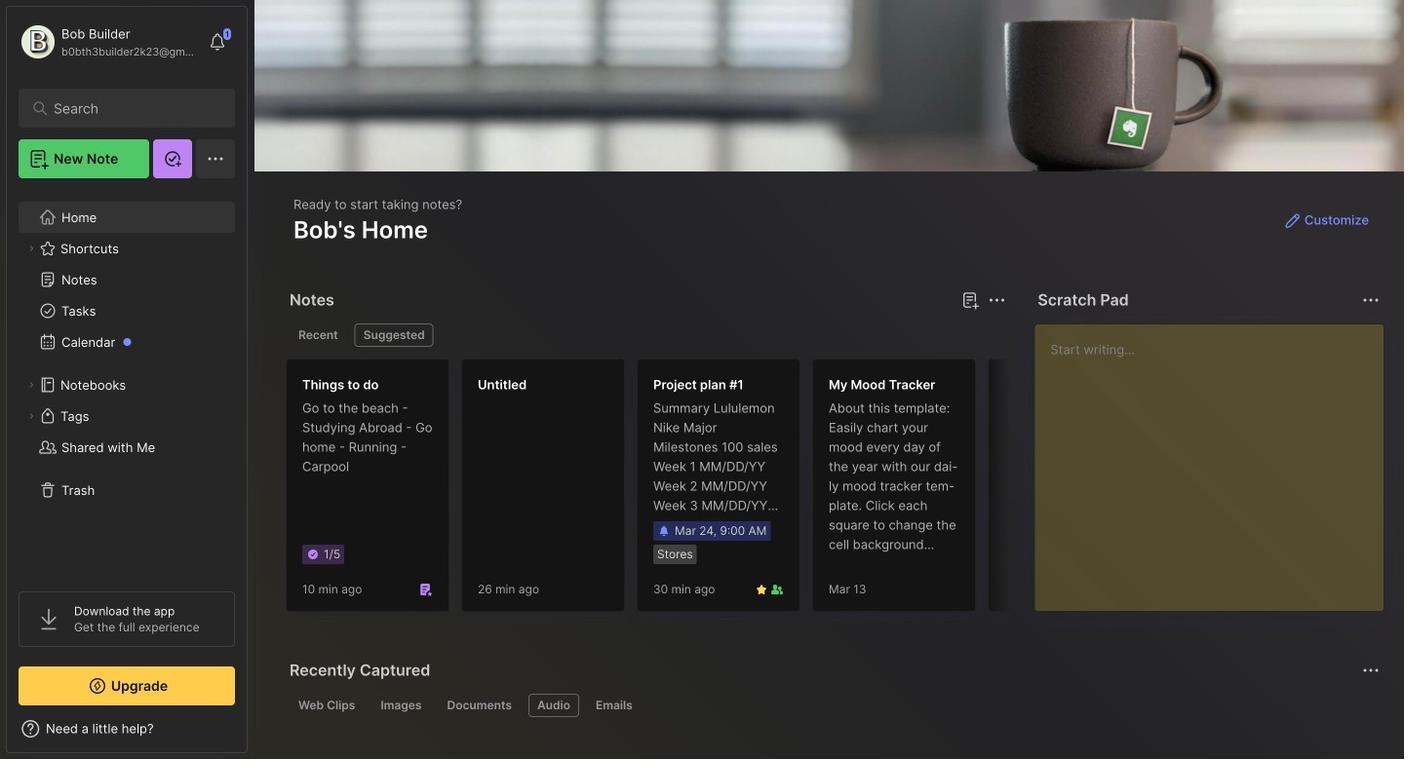 Task type: locate. For each thing, give the bounding box(es) containing it.
1 horizontal spatial more actions field
[[1358, 287, 1385, 314]]

0 horizontal spatial more actions field
[[983, 287, 1011, 314]]

row group
[[286, 359, 1164, 624]]

expand tags image
[[25, 411, 37, 422]]

WHAT'S NEW field
[[7, 714, 247, 745]]

click to collapse image
[[246, 724, 261, 747]]

expand notebooks image
[[25, 379, 37, 391]]

1 more actions field from the left
[[983, 287, 1011, 314]]

tree
[[7, 190, 247, 574]]

2 more actions field from the left
[[1358, 287, 1385, 314]]

tab list
[[290, 324, 1003, 347], [290, 694, 1377, 718]]

None search field
[[54, 97, 209, 120]]

More actions field
[[983, 287, 1011, 314], [1358, 287, 1385, 314]]

tab
[[290, 324, 347, 347], [355, 324, 434, 347], [290, 694, 364, 718], [372, 694, 431, 718], [438, 694, 521, 718], [529, 694, 579, 718], [587, 694, 641, 718]]

main element
[[0, 0, 254, 760]]

1 tab list from the top
[[290, 324, 1003, 347]]

Start writing… text field
[[1051, 325, 1383, 596]]

0 vertical spatial tab list
[[290, 324, 1003, 347]]

more actions image
[[1360, 289, 1383, 312]]

1 vertical spatial tab list
[[290, 694, 1377, 718]]

none search field inside main 'element'
[[54, 97, 209, 120]]



Task type: vqa. For each thing, say whether or not it's contained in the screenshot.
rightmost More actions field
yes



Task type: describe. For each thing, give the bounding box(es) containing it.
Search text field
[[54, 99, 209, 118]]

Account field
[[19, 22, 199, 61]]

more actions image
[[985, 289, 1009, 312]]

tree inside main 'element'
[[7, 190, 247, 574]]

2 tab list from the top
[[290, 694, 1377, 718]]



